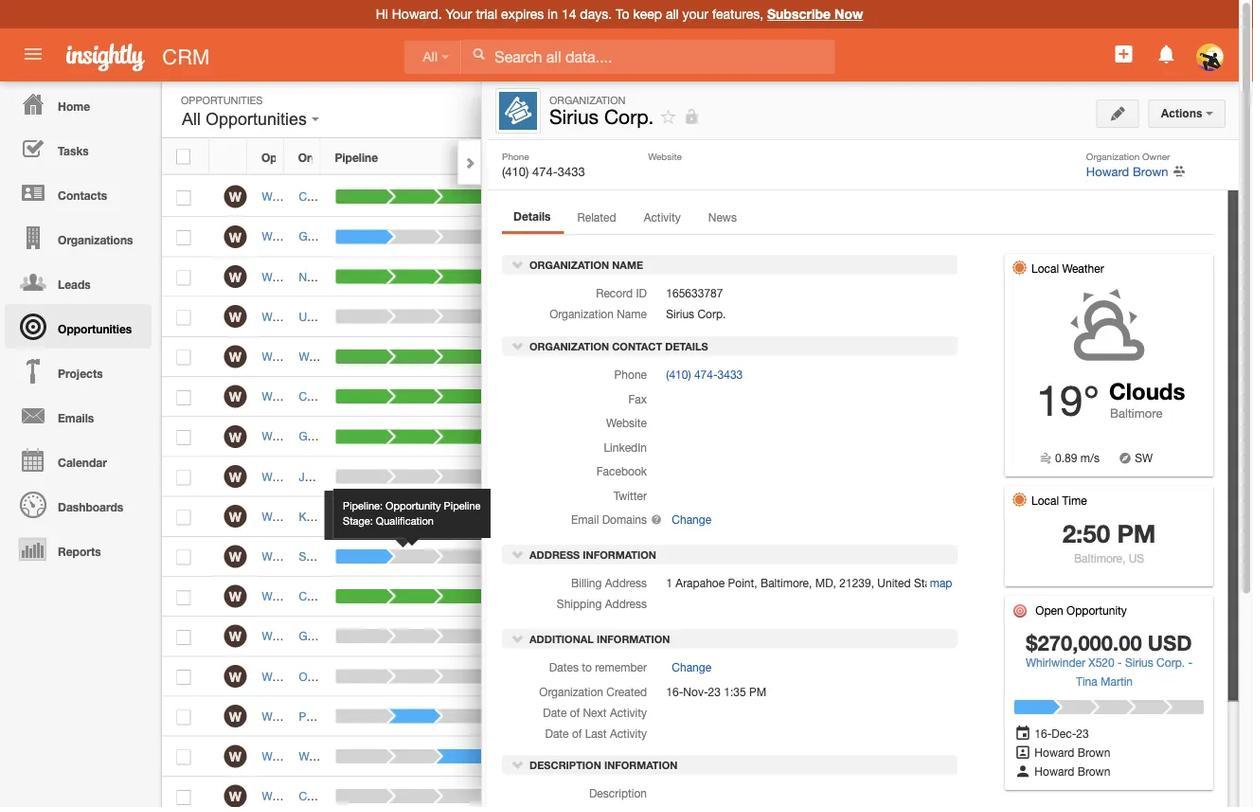 Task type: vqa. For each thing, say whether or not it's contained in the screenshot.


Task type: locate. For each thing, give the bounding box(es) containing it.
forecast close date
[[667, 151, 777, 164]]

description information
[[527, 759, 678, 772]]

phone inside "phone (410) 474-3433"
[[502, 151, 529, 162]]

2 follow image from the top
[[869, 269, 887, 287]]

whirlybird g550 - globex, spain - katherine reyes link
[[262, 630, 529, 643]]

0 horizontal spatial parker
[[299, 710, 332, 723]]

0 vertical spatial website
[[648, 151, 682, 162]]

1 horizontal spatial systems
[[411, 790, 455, 803]]

follow image for whirligig g990 - university of northumbria - paula oliver
[[869, 309, 887, 327]]

11 w row from the top
[[162, 577, 950, 617]]

trading up 'university of northumbria' link
[[351, 270, 388, 283]]

whirlwinder x520 - clampett oil and gas, uk - nicholas flores
[[262, 390, 582, 403]]

6 w link from the top
[[224, 385, 247, 408]]

whirlwinder inside $270,000.00 usd whirlwinder x520 - sirius corp. - tina martin
[[1026, 656, 1086, 669]]

howard brown link for whirlybird g550 - warbucks industries - roger mills
[[796, 750, 871, 763]]

2 15-nov-23 cell from the top
[[653, 497, 781, 537]]

0 vertical spatial tina
[[432, 550, 454, 563]]

2 trading from the left
[[399, 270, 437, 283]]

2 23- from the top
[[668, 670, 685, 683]]

16- up opportunity tags
[[978, 277, 995, 290]]

follow image for whirlwinder x520 - clampett oil and gas, uk - nicholas flores
[[869, 389, 887, 407]]

4 g990 from the top
[[309, 310, 337, 323]]

oceanic
[[299, 670, 341, 683], [354, 670, 396, 683]]

4 follow image from the top
[[869, 429, 887, 447]]

navigation
[[0, 82, 152, 571]]

0 horizontal spatial llc
[[362, 470, 383, 483]]

industries up whirlwinder x520 - clampett oil and gas, uk - nicholas flores link
[[401, 350, 451, 363]]

None checkbox
[[177, 230, 191, 246], [177, 270, 191, 286], [177, 310, 191, 326], [177, 430, 191, 445], [177, 470, 191, 485], [177, 630, 191, 645], [177, 670, 191, 685], [177, 710, 191, 725], [177, 750, 191, 765], [177, 230, 191, 246], [177, 270, 191, 286], [177, 310, 191, 326], [177, 430, 191, 445], [177, 470, 191, 485], [177, 630, 191, 645], [177, 670, 191, 685], [177, 710, 191, 725], [177, 750, 191, 765]]

1 whirligig from the top
[[262, 190, 306, 203]]

tina down chris
[[432, 550, 454, 563]]

1 vertical spatial change
[[672, 661, 712, 674]]

information for billing address
[[583, 549, 657, 561]]

3 g990 from the top
[[309, 270, 337, 283]]

mark
[[447, 670, 473, 683]]

1 horizontal spatial website
[[648, 151, 682, 162]]

1 vertical spatial 15-
[[668, 510, 685, 523]]

tina inside w row
[[432, 550, 454, 563]]

0 horizontal spatial spain
[[342, 630, 371, 643]]

15-nov-23 cell up arapahoe
[[653, 497, 781, 537]]

responsible user image
[[1015, 746, 1032, 759]]

martin inside $270,000.00 usd whirlwinder x520 - sirius corp. - tina martin
[[1101, 675, 1133, 688]]

whirligig for globex
[[262, 230, 306, 243]]

0 horizontal spatial website
[[607, 416, 647, 430]]

t200
[[316, 790, 342, 803]]

follow image for whirlybird g550 - globex, spain - katherine reyes
[[869, 629, 887, 647]]

emails
[[58, 411, 94, 425]]

1 g550 from the top
[[316, 590, 344, 603]]

1 uk from the left
[[415, 390, 430, 403]]

gas
[[388, 590, 408, 603], [443, 590, 464, 603]]

whirligig for nakatomi trading corp.
[[262, 270, 306, 283]]

0 vertical spatial local
[[1032, 262, 1060, 275]]

martin inside w row
[[457, 550, 489, 563]]

15-nov-23
[[668, 230, 722, 243], [668, 510, 722, 523]]

x520
[[325, 390, 351, 403], [325, 430, 351, 443], [325, 470, 351, 483], [325, 510, 351, 523], [325, 550, 351, 563], [1089, 656, 1115, 669]]

1 vertical spatial warbucks industries
[[299, 750, 403, 763]]

23 inside the 16-nov-23 cell
[[709, 310, 722, 323]]

company left lisa
[[413, 710, 462, 723]]

23- for sakda
[[668, 670, 685, 683]]

2 vertical spatial chevron down image
[[512, 758, 525, 772]]

row containing pipeline
[[162, 139, 949, 175]]

2 horizontal spatial sirius corp.
[[667, 308, 726, 321]]

1 vertical spatial katherine
[[437, 630, 485, 643]]

whirligig g990 - globex - albert lee
[[262, 230, 446, 243]]

12 w link from the top
[[224, 625, 247, 648]]

0 vertical spatial 15-nov-23
[[668, 230, 722, 243]]

point,
[[728, 577, 758, 590]]

chevron down image left additional
[[512, 632, 525, 645]]

whirlwinder x520 - sirius corp. - tina martin
[[262, 550, 489, 563]]

news link
[[696, 205, 750, 233]]

1 vertical spatial globex link
[[299, 430, 335, 443]]

jakubowski up whirlwinder x520 - king group - chris chen link
[[362, 470, 422, 483]]

llc up 'whirlwinder x520 - king group - chris chen'
[[362, 470, 383, 483]]

2 g990 from the top
[[309, 230, 337, 243]]

whirlwinder x520 - jakubowski llc - jason castillo
[[262, 470, 528, 483]]

your left trial
[[446, 6, 472, 22]]

globex, spain
[[299, 630, 371, 643]]

follow image for whirlybird g550 - oceanic airlines - mark sakda
[[869, 669, 887, 687]]

and
[[1087, 226, 1108, 239]]

howard for howard brown link associated with whirligig g990 - globex - albert lee
[[796, 230, 835, 243]]

cyberdyne
[[299, 790, 354, 803], [352, 790, 408, 803]]

hi
[[376, 6, 388, 22]]

16- up the 165633787
[[668, 270, 685, 283]]

dates to remember
[[550, 661, 647, 674]]

23-nov-23 down arapahoe
[[668, 630, 722, 643]]

0 vertical spatial katherine
[[506, 590, 555, 603]]

whirlybird up oceanic airlines link
[[262, 630, 313, 643]]

baltimore, left md, at the right of page
[[761, 577, 813, 590]]

whirlwinder x520 - king group - chris chen link
[[262, 510, 496, 523]]

1 vertical spatial lee
[[442, 430, 461, 443]]

pipeline inside row
[[335, 151, 378, 164]]

change up arapahoe
[[672, 513, 712, 526]]

clampett oil and gas, uk link
[[299, 390, 430, 403]]

4 w link from the top
[[224, 305, 247, 328]]

2 chevron down image from the top
[[512, 548, 525, 561]]

1 vertical spatial baltimore,
[[761, 577, 813, 590]]

2 globex, from the left
[[354, 630, 394, 643]]

airlines left mark
[[400, 670, 436, 683]]

g550 up oceanic airlines
[[316, 630, 344, 643]]

pm up us
[[1118, 519, 1157, 548]]

23-nov-23 cell for whirlybird g550 - globex, spain - katherine reyes
[[653, 617, 781, 657]]

1 vertical spatial martin
[[1101, 675, 1133, 688]]

3 16-dec-23 cell from the top
[[653, 337, 781, 377]]

local up import
[[1032, 262, 1060, 275]]

crm
[[162, 45, 210, 69]]

14 w from the top
[[229, 709, 242, 725]]

g550
[[316, 590, 344, 603], [316, 630, 344, 643], [316, 670, 344, 683], [316, 710, 344, 723], [316, 750, 344, 763]]

row group
[[162, 177, 950, 807]]

w for whirlwinder x520 - sirius corp. - tina martin
[[229, 549, 242, 565]]

1 vertical spatial address
[[605, 577, 647, 590]]

1 horizontal spatial spain
[[397, 630, 426, 643]]

lee down whirligig g990 - clampett oil and gas, singapore - aaron lang link
[[428, 230, 446, 243]]

university
[[299, 310, 349, 323], [347, 310, 397, 323]]

follow image for whirlybird g550 - clampett oil and gas corp. - katherine warren
[[869, 589, 887, 607]]

w link for whirlwinder x520 - globex - albert lee
[[224, 425, 247, 448]]

2 w link from the top
[[224, 225, 247, 248]]

0 vertical spatial sirius corp.
[[550, 105, 654, 128]]

email
[[571, 513, 599, 526]]

23 inside 21-nov-23 "cell"
[[709, 750, 722, 763]]

1 vertical spatial 23-nov-23
[[668, 670, 722, 683]]

6 follow image from the top
[[869, 549, 887, 567]]

howard brown for whirlybird g550 - clampett oil and gas corp. - katherine warren howard brown link
[[796, 590, 871, 603]]

chevron down image
[[512, 258, 525, 271], [512, 548, 525, 561], [512, 758, 525, 772]]

2 whirligig from the top
[[262, 230, 306, 243]]

globex up jakubowski llc link
[[299, 430, 335, 443]]

whirligig up whirligig g990 - globex - albert lee
[[262, 190, 306, 203]]

change link up 16-nov-23 1:35 pm
[[667, 658, 712, 677]]

1 vertical spatial chevron down image
[[512, 548, 525, 561]]

0 horizontal spatial jakubowski
[[299, 470, 359, 483]]

last
[[585, 727, 607, 740]]

whirligig up nakatomi trading corp. link
[[262, 230, 306, 243]]

details down "16-nov-23"
[[666, 340, 709, 352]]

contacts
[[58, 189, 107, 202]]

sirius corp. inside w row
[[299, 550, 359, 563]]

1 llc from the left
[[362, 470, 383, 483]]

lee for whirligig g990 - globex - albert lee
[[428, 230, 446, 243]]

nov- down 16-nov-23 1:35 pm
[[685, 750, 710, 763]]

2 northumbria from the left
[[414, 310, 477, 323]]

1 warbucks industries link from the top
[[299, 350, 403, 363]]

organization owner
[[1087, 151, 1171, 162]]

whirlybird
[[262, 590, 313, 603], [262, 630, 313, 643], [262, 670, 313, 683], [262, 710, 313, 723], [262, 750, 313, 763], [262, 790, 313, 803]]

whirlwinder x520 - king group - chris chen
[[262, 510, 487, 523]]

x520 down open opportunity
[[1089, 656, 1115, 669]]

sirius corp. down "king group" link
[[299, 550, 359, 563]]

clampett up whirligig g990 - globex - albert lee link
[[347, 190, 394, 203]]

map
[[930, 577, 953, 590]]

calendar
[[58, 456, 107, 469]]

whirlybird g550 - warbucks industries - roger mills
[[262, 750, 526, 763]]

1 horizontal spatial baltimore,
[[1075, 552, 1126, 565]]

23-nov-23 cell up 16-nov-23 1:35 pm
[[653, 617, 781, 657]]

organization name down record
[[550, 308, 647, 321]]

g990 down "nakatomi trading corp."
[[309, 310, 337, 323]]

1 horizontal spatial king
[[362, 510, 385, 523]]

change for email domains
[[672, 513, 712, 526]]

group down jakubowski llc link
[[325, 510, 357, 523]]

roger down paula
[[462, 350, 492, 363]]

16- up (410) 474-3433
[[668, 350, 685, 363]]

mills down paula
[[496, 350, 519, 363]]

nov- for whirlybird g550 - oceanic airlines - mark sakda
[[685, 670, 710, 683]]

16-dec-23 cell
[[653, 177, 781, 217], [653, 257, 781, 297], [653, 337, 781, 377], [653, 577, 781, 617]]

0 horizontal spatial your
[[446, 6, 472, 22]]

nov- inside "cell"
[[685, 750, 710, 763]]

gas,
[[388, 190, 411, 203], [436, 190, 460, 203], [388, 390, 411, 403], [450, 390, 474, 403]]

w for whirligig g990 - nakatomi trading corp. - samantha wright
[[229, 269, 242, 285]]

2 warbucks industries from the top
[[299, 750, 403, 763]]

nov- inside cell
[[685, 310, 710, 323]]

474- inside "phone (410) 474-3433"
[[533, 164, 558, 179]]

0 vertical spatial (410)
[[502, 164, 529, 179]]

column header
[[780, 139, 817, 175], [817, 139, 854, 175], [854, 139, 901, 175], [901, 139, 949, 175]]

howard brown for whirligig g990 - nakatomi trading corp. - samantha wright's howard brown link
[[796, 270, 871, 283]]

1 horizontal spatial whirlwinder x520 - sirius corp. - tina martin link
[[1026, 656, 1193, 688]]

sirius corp. down the 165633787
[[667, 308, 726, 321]]

1 vertical spatial website
[[607, 416, 647, 430]]

0 vertical spatial all
[[423, 50, 438, 64]]

1 vertical spatial warbucks industries link
[[299, 750, 403, 763]]

(410) down "16-nov-23"
[[667, 368, 691, 381]]

5 w from the top
[[229, 349, 242, 365]]

twitter
[[614, 489, 647, 502]]

spain down clampett oil and gas corp.
[[342, 630, 371, 643]]

x520 for globex
[[325, 430, 351, 443]]

23- up 16-nov-23 1:35 pm
[[668, 670, 685, 683]]

change record owner image
[[1174, 163, 1186, 180]]

6 w from the top
[[229, 389, 242, 405]]

1 horizontal spatial trading
[[399, 270, 437, 283]]

warbucks industries for g990
[[299, 350, 403, 363]]

your
[[446, 6, 472, 22], [962, 249, 992, 262]]

name down id on the right top
[[617, 308, 647, 321]]

phone up fax
[[615, 368, 647, 381]]

0 vertical spatial activity
[[644, 210, 681, 224]]

16-dec-23 for whirlybird g550 - clampett oil and gas corp. - katherine warren
[[668, 590, 722, 603]]

1 vertical spatial 15-nov-23
[[668, 510, 722, 523]]

0 horizontal spatial oceanic
[[299, 670, 341, 683]]

1 group from the left
[[325, 510, 357, 523]]

1 23-nov-23 from the top
[[668, 630, 722, 643]]

0 vertical spatial 15-
[[668, 230, 685, 243]]

4 g550 from the top
[[316, 710, 344, 723]]

uk left nicholas
[[477, 390, 493, 403]]

follow image for whirlybird g550 - parker and company - lisa parker
[[869, 709, 887, 727]]

1 vertical spatial albert
[[409, 430, 439, 443]]

clampett oil and gas corp. link
[[299, 590, 440, 603]]

12 w row from the top
[[162, 617, 950, 657]]

10 w from the top
[[229, 549, 242, 565]]

cyberdyne systems corp. link
[[299, 790, 433, 803]]

15- left news "link"
[[668, 230, 685, 243]]

0 vertical spatial warbucks industries
[[299, 350, 403, 363]]

howard brown inside cell
[[796, 190, 871, 203]]

4 whirligig from the top
[[262, 310, 306, 323]]

opportunity owner image
[[1015, 765, 1032, 778]]

3433
[[558, 164, 585, 179], [718, 368, 743, 381]]

1 horizontal spatial 474-
[[695, 368, 718, 381]]

Search this list... text field
[[624, 95, 837, 123]]

16-dec-23 cell for whirlybird g550 - clampett oil and gas corp. - katherine warren
[[653, 577, 781, 617]]

reports link
[[5, 527, 152, 571]]

w link for whirligig g990 - university of northumbria - paula oliver
[[224, 305, 247, 328]]

2 chevron down image from the top
[[512, 632, 525, 645]]

0 vertical spatial change
[[672, 513, 712, 526]]

description up gomez
[[530, 759, 602, 772]]

1 15- from the top
[[668, 230, 685, 243]]

cell
[[818, 177, 855, 217], [818, 217, 855, 257], [818, 257, 855, 297], [781, 297, 818, 337], [818, 297, 855, 337], [902, 297, 950, 337], [818, 337, 855, 377], [653, 377, 781, 417], [781, 377, 818, 417], [818, 377, 855, 417], [902, 377, 950, 417], [653, 417, 781, 457], [781, 417, 818, 457], [818, 417, 855, 457], [902, 417, 950, 457], [653, 457, 781, 497], [781, 457, 818, 497], [818, 457, 855, 497], [902, 457, 950, 497], [781, 497, 818, 537], [818, 497, 855, 537], [902, 497, 950, 537], [653, 537, 781, 577], [781, 537, 818, 577], [818, 537, 855, 577], [818, 577, 855, 617], [781, 617, 818, 657], [818, 617, 855, 657], [781, 657, 818, 697], [818, 657, 855, 697], [902, 657, 950, 697], [653, 697, 781, 737], [781, 697, 818, 737], [818, 697, 855, 737], [902, 697, 950, 737], [818, 737, 855, 777], [653, 777, 781, 807], [781, 777, 818, 807], [818, 777, 855, 807], [902, 777, 950, 807]]

nov- for whirligig g990 - globex - albert lee
[[685, 230, 710, 243]]

clampett up whirlwinder x520 - globex - albert lee
[[299, 390, 345, 403]]

0 vertical spatial whirlwinder x520 - sirius corp. - tina martin link
[[262, 550, 499, 563]]

15-nov-23 cell for whirlwinder x520 - king group - chris chen
[[653, 497, 781, 537]]

opportunities inside button
[[206, 109, 307, 129]]

corp. right $270,000.00
[[1157, 656, 1186, 669]]

howard brown link for whirligig g990 - nakatomi trading corp. - samantha wright
[[796, 270, 871, 283]]

0 horizontal spatial airlines
[[344, 670, 381, 683]]

albert for whirligig g990 - globex - albert lee
[[394, 230, 425, 243]]

9 w from the top
[[229, 509, 242, 525]]

change for dates to remember
[[672, 661, 712, 674]]

3 g550 from the top
[[316, 670, 344, 683]]

23-nov-23 cell
[[653, 617, 781, 657], [653, 657, 781, 697]]

organization name up record
[[527, 259, 643, 271]]

0 vertical spatial warbucks industries link
[[299, 350, 403, 363]]

all for all
[[423, 50, 438, 64]]

2 15- from the top
[[668, 510, 685, 523]]

sirius right organization icon
[[550, 105, 599, 128]]

phone (410) 474-3433
[[502, 151, 585, 179]]

2 company from the left
[[413, 710, 462, 723]]

1 horizontal spatial gas
[[443, 590, 464, 603]]

northumbria
[[365, 310, 429, 323], [414, 310, 477, 323]]

address down billing address
[[605, 597, 647, 611]]

flores
[[551, 390, 582, 403]]

16-nov-23 1:35 pm
[[667, 685, 767, 699]]

follow image
[[660, 108, 678, 126], [869, 189, 887, 207], [869, 309, 887, 327], [869, 389, 887, 407], [869, 469, 887, 487], [869, 589, 887, 607], [869, 629, 887, 647], [869, 669, 887, 687], [869, 709, 887, 727]]

oceanic airlines
[[299, 670, 381, 683]]

sirius down open opportunity
[[1126, 656, 1154, 669]]

1 spain from the left
[[342, 630, 371, 643]]

w link for whirlwinder x520 - jakubowski llc - jason castillo
[[224, 465, 247, 488]]

dec- down arapahoe
[[685, 590, 709, 603]]

organization down dates
[[540, 685, 604, 699]]

whirlybird for clampett
[[262, 590, 313, 603]]

whirlwinder up "king group" link
[[262, 470, 322, 483]]

16 w from the top
[[229, 789, 242, 805]]

1 horizontal spatial jakubowski
[[362, 470, 422, 483]]

0 vertical spatial 23-nov-23
[[668, 630, 722, 643]]

1 jakubowski from the left
[[299, 470, 359, 483]]

dec- for whirligig g990 - clampett oil and gas, singapore - aaron lang
[[685, 190, 709, 203]]

1 vertical spatial pm
[[750, 685, 767, 699]]

whirligig g990 - warbucks industries - roger mills
[[262, 350, 519, 363]]

1 column header from the left
[[780, 139, 817, 175]]

2 globex link from the top
[[299, 430, 335, 443]]

1 horizontal spatial phone
[[615, 368, 647, 381]]

0 vertical spatial pm
[[1118, 519, 1157, 548]]

nov- up arapahoe
[[685, 510, 710, 523]]

1 horizontal spatial 3433
[[718, 368, 743, 381]]

king up sirius corp. link
[[299, 510, 322, 523]]

3 w from the top
[[229, 269, 242, 285]]

x520 up whirlwinder x520 - globex - albert lee
[[325, 390, 351, 403]]

474- up aaron at top left
[[533, 164, 558, 179]]

northumbria up whirligig g990 - warbucks industries - roger mills link
[[365, 310, 429, 323]]

1 chevron down image from the top
[[512, 258, 525, 271]]

w for whirligig g990 - clampett oil and gas, singapore - aaron lang
[[229, 189, 242, 205]]

15-nov-23 cell
[[653, 217, 781, 257], [653, 497, 781, 537]]

16-nov-23 import link
[[962, 277, 1069, 290]]

1 23-nov-23 cell from the top
[[653, 617, 781, 657]]

katherine
[[506, 590, 555, 603], [437, 630, 485, 643]]

16- for whirlybird g550 - clampett oil and gas corp. - katherine warren 16-dec-23 cell
[[668, 590, 685, 603]]

w for whirligig g990 - globex - albert lee
[[229, 229, 242, 245]]

warbucks industries down parker and company
[[299, 750, 403, 763]]

0 vertical spatial 23-
[[668, 630, 685, 643]]

1 vertical spatial 15-nov-23 cell
[[653, 497, 781, 537]]

23-nov-23 cell up 21-nov-23 "cell"
[[653, 657, 781, 697]]

nov- down the news
[[685, 230, 710, 243]]

x520 down "king group" link
[[325, 550, 351, 563]]

whirlybird g550 - globex, spain - katherine reyes
[[262, 630, 520, 643]]

row
[[162, 139, 949, 175]]

whirligig g990 - warbucks industries - roger mills link
[[262, 350, 528, 363]]

follow image for whirligig g990 - nakatomi trading corp. - samantha wright
[[869, 269, 887, 287]]

opportunity
[[1095, 102, 1160, 115], [962, 300, 1038, 313], [386, 500, 441, 512], [386, 500, 441, 512], [377, 502, 432, 514], [1067, 604, 1128, 617]]

organization up record
[[530, 259, 610, 271]]

g550 for globex,
[[316, 630, 344, 643]]

2 23-nov-23 cell from the top
[[653, 657, 781, 697]]

warbucks industries link down parker and company
[[299, 750, 403, 763]]

1 w row from the top
[[162, 177, 950, 217]]

g990 up whirligig g990 - globex - albert lee
[[309, 190, 337, 203]]

1 horizontal spatial company
[[413, 710, 462, 723]]

1 vertical spatial chevron down image
[[512, 632, 525, 645]]

1 vertical spatial whirlwinder x520 - sirius corp. - tina martin link
[[1026, 656, 1193, 688]]

1 vertical spatial 474-
[[695, 368, 718, 381]]

w row
[[162, 177, 950, 217], [162, 217, 950, 257], [162, 257, 950, 297], [162, 297, 950, 337], [162, 337, 950, 377], [162, 377, 950, 417], [162, 417, 950, 457], [162, 457, 950, 497], [162, 497, 950, 537], [162, 537, 950, 577], [162, 577, 950, 617], [162, 617, 950, 657], [162, 657, 950, 697], [162, 697, 950, 737], [162, 737, 950, 777], [162, 777, 950, 807]]

1 w link from the top
[[224, 185, 247, 208]]

1 local from the top
[[1032, 262, 1060, 275]]

23-nov-23 for sakda
[[668, 670, 722, 683]]

chevron down image for billing address
[[512, 548, 525, 561]]

12 w from the top
[[229, 629, 242, 645]]

4 w from the top
[[229, 309, 242, 325]]

6 whirlybird from the top
[[262, 790, 313, 803]]

x520 for jakubowski
[[325, 470, 351, 483]]

16- up activity link
[[668, 190, 685, 203]]

1 vertical spatial change link
[[667, 658, 712, 677]]

follow image
[[869, 229, 887, 247], [869, 269, 887, 287], [869, 349, 887, 367], [869, 429, 887, 447], [869, 509, 887, 527], [869, 549, 887, 567], [869, 749, 887, 767], [869, 789, 887, 807]]

23 for whirligig g990 - warbucks industries - roger mills
[[709, 350, 722, 363]]

opportunity image
[[1013, 604, 1028, 619]]

None checkbox
[[176, 149, 190, 164], [177, 190, 191, 206], [177, 350, 191, 366], [177, 390, 191, 405], [177, 510, 191, 525], [177, 550, 191, 565], [177, 590, 191, 605], [177, 790, 191, 805], [176, 149, 190, 164], [177, 190, 191, 206], [177, 350, 191, 366], [177, 390, 191, 405], [177, 510, 191, 525], [177, 550, 191, 565], [177, 590, 191, 605], [177, 790, 191, 805]]

dates
[[550, 661, 579, 674]]

23 for whirligig g990 - globex - albert lee
[[709, 230, 722, 243]]

1 horizontal spatial katherine
[[506, 590, 555, 603]]

21-nov-23 cell
[[653, 737, 781, 777]]

1 vertical spatial roger
[[469, 750, 500, 763]]

0 horizontal spatial phone
[[502, 151, 529, 162]]

llc left jason
[[425, 470, 446, 483]]

reports
[[58, 545, 101, 558]]

1 horizontal spatial tina
[[1077, 675, 1098, 688]]

chevron down image
[[512, 339, 525, 352], [512, 632, 525, 645]]

1 horizontal spatial globex,
[[354, 630, 394, 643]]

16- inside cell
[[668, 310, 685, 323]]

samantha
[[479, 270, 531, 283]]

16-dec-23 up the news
[[668, 190, 722, 203]]

navigation containing home
[[0, 82, 152, 571]]

1 northumbria from the left
[[365, 310, 429, 323]]

16-nov-23
[[668, 310, 722, 323]]

w link for whirlybird g550 - clampett oil and gas corp. - katherine warren
[[224, 585, 247, 608]]

1 horizontal spatial martin
[[1101, 675, 1133, 688]]

record permissions image
[[683, 105, 700, 128]]

0 vertical spatial baltimore,
[[1075, 552, 1126, 565]]

g550 for warbucks
[[316, 750, 344, 763]]

organization
[[550, 94, 626, 106], [1087, 151, 1140, 162], [530, 259, 610, 271], [550, 308, 614, 321], [530, 340, 610, 352], [540, 685, 604, 699]]

domains
[[602, 513, 647, 526]]

1 whirlybird from the top
[[262, 590, 313, 603]]

5 g550 from the top
[[316, 750, 344, 763]]

information up billing address
[[583, 549, 657, 561]]

0 horizontal spatial martin
[[457, 550, 489, 563]]

x520 for king
[[325, 510, 351, 523]]

$270,000.00 usd whirlwinder x520 - sirius corp. - tina martin
[[1026, 631, 1193, 688]]

tina inside $270,000.00 usd whirlwinder x520 - sirius corp. - tina martin
[[1077, 675, 1098, 688]]

now
[[835, 6, 864, 22]]

4 16-dec-23 cell from the top
[[653, 577, 781, 617]]

shipping
[[557, 597, 602, 611]]

16 w link from the top
[[224, 785, 247, 807]]

clampett oil and gas, singapore
[[299, 190, 466, 203]]

w link for whirlwinder x520 - clampett oil and gas, uk - nicholas flores
[[224, 385, 247, 408]]

clampett oil and gas, uk
[[299, 390, 430, 403]]

nakatomi trading corp.
[[299, 270, 420, 283]]

your
[[683, 6, 709, 22]]

howard brown for howard brown cell
[[796, 190, 871, 203]]

(410)
[[502, 164, 529, 179], [667, 368, 691, 381]]

keep
[[633, 6, 662, 22]]

whirlybird down sirius corp. link
[[262, 590, 313, 603]]

3433 inside "phone (410) 474-3433"
[[558, 164, 585, 179]]

(410) up aaron at top left
[[502, 164, 529, 179]]

w link for whirlybird g550 - globex, spain - katherine reyes
[[224, 625, 247, 648]]

created
[[607, 685, 647, 699]]

2 vertical spatial sirius corp.
[[299, 550, 359, 563]]

0 vertical spatial globex link
[[299, 230, 335, 243]]

g990 for nakatomi trading corp.
[[309, 270, 337, 283]]

howard inside cell
[[796, 190, 835, 203]]

23 for whirligig g990 - clampett oil and gas, singapore - aaron lang
[[709, 190, 722, 203]]

emails link
[[5, 393, 152, 438]]

organization name
[[527, 259, 643, 271], [550, 308, 647, 321]]

description down description information
[[589, 787, 647, 801]]

no tags
[[981, 358, 1022, 371]]

23-nov-23 for reyes
[[668, 630, 722, 643]]

0 horizontal spatial king
[[299, 510, 322, 523]]

w for whirlybird g550 - warbucks industries - roger mills
[[229, 749, 242, 765]]

4 whirlybird from the top
[[262, 710, 313, 723]]

address up billing
[[530, 549, 580, 561]]

2 cyberdyne from the left
[[352, 790, 408, 803]]

dec- for whirlybird g550 - clampett oil and gas corp. - katherine warren
[[685, 590, 709, 603]]

whirlwinder for king group
[[262, 510, 322, 523]]

nov- for whirlybird g550 - globex, spain - katherine reyes
[[685, 630, 710, 643]]

howard brown for howard brown link associated with whirligig g990 - globex - albert lee
[[796, 230, 871, 243]]

nicholas
[[504, 390, 548, 403]]

2 vertical spatial date
[[545, 727, 569, 740]]

opportunities down crm
[[206, 109, 307, 129]]

1 horizontal spatial details
[[666, 340, 709, 352]]

1 warbucks industries from the top
[[299, 350, 403, 363]]

2 change from the top
[[672, 661, 712, 674]]

1 w from the top
[[229, 189, 242, 205]]

chevron down image for dates to remember
[[512, 632, 525, 645]]

name up 'record id'
[[612, 259, 643, 271]]

1 follow image from the top
[[869, 229, 887, 247]]

x520 inside $270,000.00 usd whirlwinder x520 - sirius corp. - tina martin
[[1089, 656, 1115, 669]]

corp. inside $270,000.00 usd whirlwinder x520 - sirius corp. - tina martin
[[1157, 656, 1186, 669]]

2 jakubowski from the left
[[362, 470, 422, 483]]

1 23- from the top
[[668, 630, 685, 643]]

23 for whirlwinder x520 - king group - chris chen
[[709, 510, 722, 523]]

export
[[978, 226, 1012, 239]]

0 horizontal spatial company
[[357, 710, 407, 723]]

whirlwinder x520 - clampett oil and gas, uk - nicholas flores link
[[262, 390, 591, 403]]

16- for 16-dec-23 cell corresponding to whirligig g990 - nakatomi trading corp. - samantha wright
[[668, 270, 685, 283]]

warbucks industries link for g550
[[299, 750, 403, 763]]

0 horizontal spatial systems
[[357, 790, 401, 803]]

7 w link from the top
[[224, 425, 247, 448]]

mills up nicole
[[503, 750, 526, 763]]

whirligig g990 - nakatomi trading corp. - samantha wright link
[[262, 270, 576, 283]]

0 horizontal spatial group
[[325, 510, 357, 523]]

16-dec-23 for whirligig g990 - clampett oil and gas, singapore - aaron lang
[[668, 190, 722, 203]]

lisa
[[473, 710, 494, 723]]

1 horizontal spatial all
[[423, 50, 438, 64]]

date left next
[[543, 706, 567, 719]]

oil down whirlwinder x520 - sirius corp. - tina martin in the left of the page
[[349, 590, 362, 603]]

mills for whirligig g990 - warbucks industries - roger mills
[[496, 350, 519, 363]]

w link for whirlwinder x520 - king group - chris chen
[[224, 505, 247, 528]]

all inside button
[[182, 109, 201, 129]]

sirius inside $270,000.00 usd whirlwinder x520 - sirius corp. - tina martin
[[1126, 656, 1154, 669]]

0.89 m/s
[[1056, 452, 1100, 465]]

globex link up jakubowski llc link
[[299, 430, 335, 443]]

globex
[[299, 230, 335, 243], [347, 230, 384, 243], [299, 430, 335, 443], [362, 430, 398, 443]]

1 vertical spatial phone
[[615, 368, 647, 381]]

reyes
[[489, 630, 520, 643]]

forecast
[[667, 151, 714, 164]]

(410) inside "phone (410) 474-3433"
[[502, 164, 529, 179]]

2 change link from the top
[[667, 658, 712, 677]]

2 local from the top
[[1032, 494, 1060, 507]]

7 follow image from the top
[[869, 749, 887, 767]]

1 vertical spatial name
[[617, 308, 647, 321]]

calendar link
[[5, 438, 152, 482]]

date right close
[[752, 151, 777, 164]]

0 horizontal spatial 474-
[[533, 164, 558, 179]]

0 vertical spatial description
[[530, 759, 602, 772]]

0 vertical spatial date
[[752, 151, 777, 164]]

1 vertical spatial information
[[597, 633, 671, 645]]

1 vertical spatial details
[[666, 340, 709, 352]]

1 horizontal spatial pm
[[1118, 519, 1157, 548]]

2 group from the left
[[388, 510, 420, 523]]

0 vertical spatial 15-nov-23 cell
[[653, 217, 781, 257]]

1 vertical spatial organization name
[[550, 308, 647, 321]]

23 for whirligig g990 - university of northumbria - paula oliver
[[709, 310, 722, 323]]

23 for whirlybird g550 - warbucks industries - roger mills
[[709, 750, 722, 763]]

1 vertical spatial description
[[589, 787, 647, 801]]

howard brown for howard brown link for whirligig g990 - warbucks industries - roger mills
[[796, 350, 871, 363]]

warbucks up the t200 at the bottom left
[[299, 750, 350, 763]]

corp. left the record permissions image on the right
[[605, 105, 654, 128]]

albert up whirligig g990 - nakatomi trading corp. - samantha wright
[[394, 230, 425, 243]]

spain
[[342, 630, 371, 643], [397, 630, 426, 643]]

2 15-nov-23 from the top
[[668, 510, 722, 523]]

2 w from the top
[[229, 229, 242, 245]]

new opportunity link
[[1056, 95, 1172, 123]]

0 vertical spatial roger
[[462, 350, 492, 363]]

2 systems from the left
[[411, 790, 455, 803]]

corp. down "king group" link
[[330, 550, 359, 563]]

globex, up oceanic airlines
[[299, 630, 339, 643]]

1 horizontal spatial group
[[388, 510, 420, 523]]

globex up "nakatomi trading corp."
[[299, 230, 335, 243]]

1 horizontal spatial parker
[[354, 710, 388, 723]]

remember
[[595, 661, 647, 674]]

activity link
[[632, 205, 693, 233]]

8 w from the top
[[229, 469, 242, 485]]

w for whirlybird g550 - clampett oil and gas corp. - katherine warren
[[229, 589, 242, 605]]



Task type: describe. For each thing, give the bounding box(es) containing it.
albert for whirlwinder x520 - globex - albert lee
[[409, 430, 439, 443]]

Search all data.... text field
[[462, 40, 835, 74]]

whirlwinder for sirius corp.
[[262, 550, 322, 563]]

16- right forecast close date icon
[[1035, 727, 1052, 740]]

notifications image
[[1156, 43, 1179, 65]]

whirligig g990 - university of northumbria - paula oliver
[[262, 310, 549, 323]]

howard brown for whirlybird g550 - warbucks industries - roger mills's howard brown link
[[796, 750, 871, 763]]

warbucks up cyberdyne systems corp.
[[354, 750, 405, 763]]

1 company from the left
[[357, 710, 407, 723]]

new opportunity
[[1068, 102, 1160, 115]]

16-dec-23 up responsible user "image"
[[1032, 727, 1090, 740]]

2 vertical spatial activity
[[610, 727, 647, 740]]

chevron down image for phone
[[512, 339, 525, 352]]

recent
[[995, 249, 1038, 262]]

corp. left nicole
[[458, 790, 486, 803]]

2 university from the left
[[347, 310, 397, 323]]

2 king from the left
[[362, 510, 385, 523]]

open
[[1036, 604, 1064, 617]]

15-nov-23 for whirligig g990 - globex - albert lee
[[668, 230, 722, 243]]

6 w row from the top
[[162, 377, 950, 417]]

organizations
[[58, 233, 133, 246]]

address for billing address
[[605, 577, 647, 590]]

globex link for g990
[[299, 230, 335, 243]]

paula
[[488, 310, 516, 323]]

of down whirligig g990 - nakatomi trading corp. - samantha wright
[[401, 310, 410, 323]]

details link
[[502, 205, 562, 231]]

7 w row from the top
[[162, 417, 950, 457]]

whirlybird for parker
[[262, 710, 313, 723]]

globex, spain link
[[299, 630, 371, 643]]

howard for howard brown cell
[[796, 190, 835, 203]]

organization image
[[499, 92, 537, 130]]

3 w row from the top
[[162, 257, 950, 297]]

corp. down whirlybird g550 - warbucks industries - roger mills link
[[404, 790, 433, 803]]

parker and company
[[299, 710, 407, 723]]

organization down oliver at the top left of page
[[530, 340, 610, 352]]

whirlybird for cyberdyne
[[262, 790, 313, 803]]

15 w row from the top
[[162, 737, 950, 777]]

warren
[[558, 590, 594, 603]]

leads
[[58, 278, 91, 291]]

actions button
[[1149, 100, 1226, 128]]

0 horizontal spatial pm
[[750, 685, 767, 699]]

oil up whirlybird g550 - globex, spain - katherine reyes link
[[404, 590, 418, 603]]

organizations link
[[5, 215, 152, 260]]

howard brown link for whirlybird g550 - clampett oil and gas corp. - katherine warren
[[796, 590, 871, 603]]

w for whirlybird g550 - parker and company - lisa parker
[[229, 709, 242, 725]]

(410) 474-3433 link
[[667, 368, 743, 381]]

oil down whirligig g990 - warbucks industries - roger mills link
[[411, 390, 425, 403]]

w link for whirlybird t200 - cyberdyne systems corp. - nicole gomez
[[224, 785, 247, 807]]

2 column header from the left
[[817, 139, 854, 175]]

globex down clampett oil and gas, uk 'link'
[[362, 430, 398, 443]]

address for shipping address
[[605, 597, 647, 611]]

1:35
[[724, 685, 746, 699]]

16 w row from the top
[[162, 777, 950, 807]]

w for whirlwinder x520 - clampett oil and gas, uk - nicholas flores
[[229, 389, 242, 405]]

w link for whirligig g990 - globex - albert lee
[[224, 225, 247, 248]]

your recent imports
[[962, 249, 1089, 262]]

clampett up whirligig g990 - globex - albert lee
[[299, 190, 345, 203]]

oil up whirligig g990 - globex - albert lee
[[349, 190, 362, 203]]

nov- for whirlwinder x520 - king group - chris chen
[[685, 510, 710, 523]]

all opportunities
[[182, 109, 312, 129]]

notes
[[1111, 226, 1141, 239]]

follow image for whirlybird g550 - warbucks industries - roger mills
[[869, 749, 887, 767]]

0 vertical spatial your
[[446, 6, 472, 22]]

2 airlines from the left
[[400, 670, 436, 683]]

pm inside 2:50 pm baltimore, us
[[1118, 519, 1157, 548]]

follow image for whirlybird t200 - cyberdyne systems corp. - nicole gomez
[[869, 789, 887, 807]]

phone for phone
[[615, 368, 647, 381]]

castillo
[[490, 470, 528, 483]]

date of next activity date of last activity
[[543, 706, 647, 740]]

w for whirligig g990 - warbucks industries - roger mills
[[229, 349, 242, 365]]

show sidebar image
[[1012, 102, 1025, 116]]

whirlybird for warbucks
[[262, 750, 313, 763]]

warbucks up clampett oil and gas, uk 'link'
[[347, 350, 398, 363]]

king group link
[[299, 510, 357, 523]]

21-nov-23
[[668, 750, 722, 763]]

whirlybird g550 - oceanic airlines - mark sakda link
[[262, 670, 518, 683]]

whirlybird g550 - clampett oil and gas corp. - katherine warren link
[[262, 590, 603, 603]]

dec- right forecast close date icon
[[1052, 727, 1077, 740]]

3 column header from the left
[[854, 139, 901, 175]]

whirlwinder x520 - globex - albert lee link
[[262, 430, 470, 443]]

16-dec-23 cell for whirligig g990 - warbucks industries - roger mills
[[653, 337, 781, 377]]

linkedin
[[604, 440, 647, 454]]

row group containing w
[[162, 177, 950, 807]]

15-nov-23 cell for whirligig g990 - globex - albert lee
[[653, 217, 781, 257]]

aaron
[[525, 190, 555, 203]]

16- for 16-dec-23 cell associated with whirligig g990 - warbucks industries - roger mills
[[668, 350, 685, 363]]

details inside details link
[[514, 209, 551, 223]]

parker and company link
[[299, 710, 407, 723]]

x520 for sirius
[[325, 550, 351, 563]]

organization down record
[[550, 308, 614, 321]]

(410) 474-3433
[[667, 368, 743, 381]]

contact
[[612, 340, 663, 352]]

whirlybird g550 - clampett oil and gas corp. - katherine warren
[[262, 590, 594, 603]]

news
[[709, 210, 737, 224]]

expires
[[501, 6, 544, 22]]

wright
[[534, 270, 567, 283]]

corp. up whirlybird g550 - globex, spain - katherine reyes link
[[411, 590, 440, 603]]

opportunities up imports
[[1015, 226, 1084, 239]]

2 gas from the left
[[443, 590, 464, 603]]

chen
[[460, 510, 487, 523]]

14 w row from the top
[[162, 697, 950, 737]]

oil up whirligig g990 - globex - albert lee link
[[397, 190, 411, 203]]

whirlybird for globex,
[[262, 630, 313, 643]]

1 singapore from the left
[[415, 190, 466, 203]]

23 for whirlybird g550 - oceanic airlines - mark sakda
[[709, 670, 722, 683]]

g990 for globex
[[309, 230, 337, 243]]

change link for email domains
[[667, 510, 712, 529]]

whirligig g990 - globex - albert lee link
[[262, 230, 456, 243]]

billing address
[[571, 577, 647, 590]]

16-dec-23 cell for whirligig g990 - nakatomi trading corp. - samantha wright
[[653, 257, 781, 297]]

4 column header from the left
[[901, 139, 949, 175]]

chevron down image for record id
[[512, 258, 525, 271]]

hi howard. your trial expires in 14 days. to keep all your features, subscribe now
[[376, 6, 864, 22]]

tasks
[[58, 144, 89, 157]]

industries up cyberdyne systems corp.
[[353, 750, 403, 763]]

home
[[58, 100, 90, 113]]

2 llc from the left
[[425, 470, 446, 483]]

mills for whirlybird g550 - warbucks industries - roger mills
[[503, 750, 526, 763]]

oil up whirlwinder x520 - globex - albert lee
[[349, 390, 362, 403]]

w link for whirligig g990 - nakatomi trading corp. - samantha wright
[[224, 265, 247, 288]]

states
[[915, 577, 947, 590]]

nov- for whirligig g990 - university of northumbria - paula oliver
[[685, 310, 710, 323]]

all for all opportunities
[[182, 109, 201, 129]]

13 w row from the top
[[162, 657, 950, 697]]

warbucks down university of northumbria
[[299, 350, 350, 363]]

opportunities up projects link
[[58, 322, 132, 335]]

whirligig g990 - clampett oil and gas, singapore - aaron lang
[[262, 190, 584, 203]]

whirlybird g550 - oceanic airlines - mark sakda
[[262, 670, 508, 683]]

165633787
[[667, 287, 723, 300]]

0.89
[[1056, 452, 1078, 465]]

baltimore, inside 2:50 pm baltimore, us
[[1075, 552, 1126, 565]]

1 vertical spatial your
[[962, 249, 992, 262]]

description for description
[[589, 787, 647, 801]]

additional
[[530, 633, 594, 645]]

whirlwinder for clampett oil and gas, uk
[[262, 390, 322, 403]]

nov- left the 1:35
[[684, 685, 708, 699]]

1 horizontal spatial sirius corp.
[[550, 105, 654, 128]]

dec- for whirligig g990 - nakatomi trading corp. - samantha wright
[[685, 270, 709, 283]]

local for local time
[[1032, 494, 1060, 507]]

sirius down "king group" link
[[299, 550, 327, 563]]

corp. down the 165633787
[[698, 308, 726, 321]]

opportunity tags
[[962, 300, 1068, 313]]

0 vertical spatial name
[[612, 259, 643, 271]]

subscribe now link
[[768, 6, 864, 22]]

2 oceanic from the left
[[354, 670, 396, 683]]

opportunities up all opportunities
[[181, 94, 263, 106]]

1 cyberdyne from the left
[[299, 790, 354, 803]]

next
[[583, 706, 607, 719]]

15- for whirlwinder x520 - king group - chris chen
[[668, 510, 685, 523]]

23 for whirlybird g550 - clampett oil and gas corp. - katherine warren
[[709, 590, 722, 603]]

trial
[[476, 6, 498, 22]]

university of northumbria
[[299, 310, 429, 323]]

howard brown cell
[[781, 177, 871, 217]]

time
[[1063, 494, 1088, 507]]

oceanic airlines link
[[299, 670, 381, 683]]

no
[[981, 358, 996, 371]]

8 w row from the top
[[162, 457, 950, 497]]

whirlwinder x520 - jakubowski llc - jason castillo link
[[262, 470, 537, 483]]

5 w row from the top
[[162, 337, 950, 377]]

local weather
[[1032, 262, 1105, 275]]

nov- up opportunity tags
[[995, 277, 1020, 290]]

1 vertical spatial sirius corp.
[[667, 308, 726, 321]]

lang
[[559, 190, 584, 203]]

clampett down sirius corp. link
[[299, 590, 345, 603]]

nov- for whirlybird g550 - warbucks industries - roger mills
[[685, 750, 710, 763]]

1 systems from the left
[[357, 790, 401, 803]]

2 uk from the left
[[477, 390, 493, 403]]

organization right organization icon
[[550, 94, 626, 106]]

clampett down whirligig g990 - warbucks industries - roger mills
[[362, 390, 408, 403]]

clampett down whirlwinder x520 - sirius corp. - tina martin in the left of the page
[[354, 590, 401, 603]]

cyberdyne systems corp.
[[299, 790, 433, 803]]

0 vertical spatial address
[[530, 549, 580, 561]]

chevron right image
[[463, 156, 477, 170]]

whirlybird for oceanic
[[262, 670, 313, 683]]

howard brown link for whirligig g990 - warbucks industries - roger mills
[[796, 350, 871, 363]]

4 w row from the top
[[162, 297, 950, 337]]

export opportunities and notes link
[[962, 226, 1141, 239]]

1 airlines from the left
[[344, 670, 381, 683]]

local time
[[1032, 494, 1088, 507]]

16-nov-23 cell
[[653, 297, 781, 337]]

usd
[[1148, 631, 1193, 656]]

corp. up whirlybird g550 - clampett oil and gas corp. - katherine warren
[[393, 550, 421, 563]]

all opportunities button
[[177, 105, 324, 134]]

corp. up reyes
[[467, 590, 495, 603]]

1 nakatomi from the left
[[299, 270, 348, 283]]

howard for whirlybird g550 - clampett oil and gas corp. - katherine warren howard brown link
[[796, 590, 835, 603]]

m/s
[[1081, 452, 1100, 465]]

tags
[[1040, 300, 1068, 313]]

w for whirlybird t200 - cyberdyne systems corp. - nicole gomez
[[229, 789, 242, 805]]

g990 for warbucks industries
[[309, 350, 337, 363]]

0 horizontal spatial baltimore,
[[761, 577, 813, 590]]

king group
[[299, 510, 357, 523]]

roger for whirligig g990 - warbucks industries - roger mills
[[462, 350, 492, 363]]

w for whirlwinder x520 - jakubowski llc - jason castillo
[[229, 469, 242, 485]]

g550 for parker
[[316, 710, 344, 723]]

2 parker from the left
[[354, 710, 388, 723]]

follow image for whirligig g990 - warbucks industries - roger mills
[[869, 349, 887, 367]]

2 nakatomi from the left
[[347, 270, 396, 283]]

phone for phone (410) 474-3433
[[502, 151, 529, 162]]

w for whirlybird g550 - globex, spain - katherine reyes
[[229, 629, 242, 645]]

open opportunity
[[1033, 604, 1128, 617]]

organization left owner
[[1087, 151, 1140, 162]]

1 vertical spatial date
[[543, 706, 567, 719]]

united
[[878, 577, 911, 590]]

2 spain from the left
[[397, 630, 426, 643]]

w link for whirlybird g550 - warbucks industries - roger mills
[[224, 745, 247, 768]]

of down "nakatomi trading corp."
[[352, 310, 362, 323]]

brown inside cell
[[838, 190, 871, 203]]

of left last
[[572, 727, 582, 740]]

white image
[[472, 47, 486, 61]]

sirius down 'whirlwinder x520 - king group - chris chen'
[[362, 550, 390, 563]]

chris
[[430, 510, 457, 523]]

whirlwinder x520 - sirius corp. - tina martin link inside w row
[[262, 550, 499, 563]]

sw
[[1136, 452, 1154, 465]]

19°
[[1037, 376, 1100, 425]]

0 vertical spatial organization name
[[527, 259, 643, 271]]

globex up nakatomi trading corp. link
[[347, 230, 384, 243]]

1 horizontal spatial (410)
[[667, 368, 691, 381]]

additional information
[[527, 633, 671, 645]]

whirlybird t200 - cyberdyne systems corp. - nicole gomez
[[262, 790, 568, 803]]

jakubowski llc link
[[299, 470, 383, 483]]

sirius down the 165633787
[[667, 308, 695, 321]]

3 chevron down image from the top
[[512, 758, 525, 772]]

1 university from the left
[[299, 310, 349, 323]]

2:50 pm baltimore, us
[[1063, 519, 1157, 565]]

whirligig for warbucks industries
[[262, 350, 306, 363]]

w for whirlybird g550 - oceanic airlines - mark sakda
[[229, 669, 242, 685]]

2 singapore from the left
[[463, 190, 515, 203]]

1 vertical spatial activity
[[610, 706, 647, 719]]

0 horizontal spatial katherine
[[437, 630, 485, 643]]

g550 for oceanic
[[316, 670, 344, 683]]

howard for howard brown link for whirligig g990 - warbucks industries - roger mills
[[796, 350, 835, 363]]

gomez
[[532, 790, 568, 803]]

2 w row from the top
[[162, 217, 950, 257]]

21239,
[[840, 577, 875, 590]]

23-nov-23 cell for whirlybird g550 - oceanic airlines - mark sakda
[[653, 657, 781, 697]]

3 parker from the left
[[497, 710, 530, 723]]

follow image for whirlwinder x520 - sirius corp. - tina martin
[[869, 549, 887, 567]]

1 gas from the left
[[388, 590, 408, 603]]

1 oceanic from the left
[[299, 670, 341, 683]]

record
[[596, 287, 633, 300]]

corp. up whirligig g990 - university of northumbria - paula oliver
[[391, 270, 420, 283]]

10 w row from the top
[[162, 537, 950, 577]]

dashboards
[[58, 500, 123, 514]]

howard for whirlybird g550 - warbucks industries - roger mills's howard brown link
[[796, 750, 835, 763]]

9 w row from the top
[[162, 497, 950, 537]]

corp. left the samantha
[[440, 270, 468, 283]]

whirligig for university of northumbria
[[262, 310, 306, 323]]

16- right created
[[667, 685, 684, 699]]

1 trading from the left
[[351, 270, 388, 283]]

1 globex, from the left
[[299, 630, 339, 643]]

whirligig g990 - university of northumbria - paula oliver link
[[262, 310, 558, 323]]

whirlwinder for globex
[[262, 430, 322, 443]]

jason
[[457, 470, 487, 483]]

2 vertical spatial information
[[605, 759, 678, 772]]

g550 for clampett
[[316, 590, 344, 603]]

w link for whirligig g990 - clampett oil and gas, singapore - aaron lang
[[224, 185, 247, 208]]

billing
[[571, 577, 602, 590]]

industries up clampett oil and gas, uk 'link'
[[353, 350, 403, 363]]

forecast close date image
[[1015, 727, 1032, 740]]

1 vertical spatial 3433
[[718, 368, 743, 381]]

15- for whirligig g990 - globex - albert lee
[[668, 230, 685, 243]]

whirlybird g550 - parker and company - lisa parker link
[[262, 710, 539, 723]]

howard for whirligig g990 - nakatomi trading corp. - samantha wright's howard brown link
[[796, 270, 835, 283]]

of left next
[[570, 706, 580, 719]]

1 king from the left
[[299, 510, 322, 523]]

industries up "whirlybird t200 - cyberdyne systems corp. - nicole gomez" link
[[408, 750, 458, 763]]

23- for reyes
[[668, 630, 685, 643]]

1 parker from the left
[[299, 710, 332, 723]]

shipping address
[[557, 597, 647, 611]]



